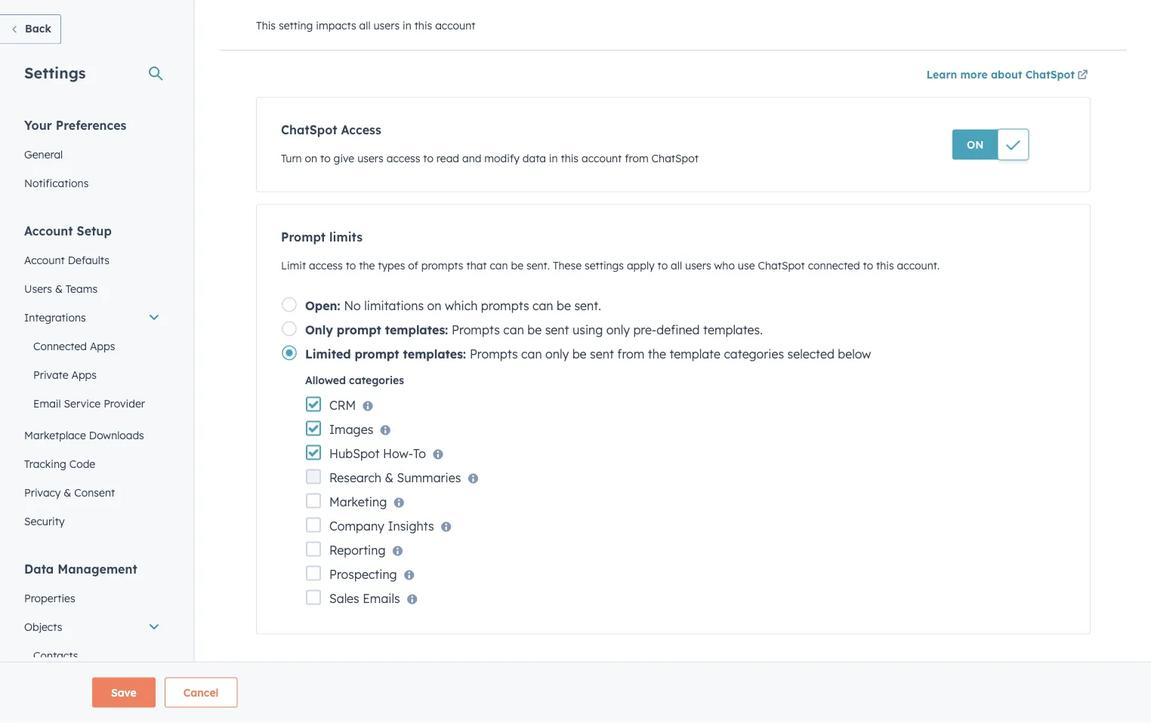 Task type: locate. For each thing, give the bounding box(es) containing it.
prompt up allowed categories
[[355, 348, 399, 363]]

be left using
[[528, 323, 542, 339]]

images
[[329, 423, 374, 438]]

users
[[24, 283, 52, 296]]

tracking
[[24, 458, 66, 472]]

defined
[[657, 323, 700, 339]]

& for research
[[385, 472, 394, 487]]

0 vertical spatial prompts
[[421, 260, 464, 273]]

can down the 'only prompt templates: prompts can be sent using only pre-defined templates.'
[[521, 348, 542, 363]]

and
[[462, 153, 482, 166]]

1 vertical spatial on
[[427, 299, 442, 314]]

1 vertical spatial apps
[[71, 369, 97, 382]]

0 horizontal spatial this
[[415, 20, 432, 33]]

0 vertical spatial access
[[387, 153, 420, 166]]

0 vertical spatial from
[[625, 153, 649, 166]]

sent. up using
[[575, 299, 601, 314]]

templates.
[[704, 323, 763, 339]]

0 vertical spatial sent.
[[527, 260, 550, 273]]

0 horizontal spatial &
[[55, 283, 63, 296]]

below
[[838, 348, 872, 363]]

account up users
[[24, 254, 65, 268]]

1 vertical spatial templates:
[[403, 348, 466, 363]]

0 horizontal spatial in
[[403, 20, 412, 33]]

open: no limitations on which prompts can be sent.
[[305, 299, 601, 314]]

apps up service
[[71, 369, 97, 382]]

in right data
[[549, 153, 558, 166]]

1 horizontal spatial sent.
[[575, 299, 601, 314]]

in right impacts
[[403, 20, 412, 33]]

data
[[24, 563, 54, 578]]

on
[[305, 153, 317, 166], [427, 299, 442, 314]]

1 vertical spatial prompt
[[355, 348, 399, 363]]

0 horizontal spatial categories
[[349, 375, 404, 388]]

page section element
[[56, 679, 1096, 709]]

the left types
[[359, 260, 375, 273]]

& right privacy
[[64, 487, 71, 500]]

apps
[[90, 340, 115, 354], [71, 369, 97, 382]]

can up the 'only prompt templates: prompts can be sent using only pre-defined templates.'
[[533, 299, 554, 314]]

templates: down limitations at top left
[[385, 323, 448, 339]]

1 vertical spatial account
[[24, 254, 65, 268]]

contacts link
[[15, 643, 169, 671]]

prompts for limited prompt templates:
[[470, 348, 518, 363]]

0 vertical spatial users
[[374, 20, 400, 33]]

provider
[[104, 398, 145, 411]]

categories up crm
[[349, 375, 404, 388]]

1 horizontal spatial prompts
[[481, 299, 529, 314]]

turn
[[281, 153, 302, 166]]

2 vertical spatial this
[[877, 260, 894, 273]]

access down prompt limits
[[309, 260, 343, 273]]

sent. left these
[[527, 260, 550, 273]]

0 vertical spatial templates:
[[385, 323, 448, 339]]

to left give
[[320, 153, 331, 166]]

tracking code
[[24, 458, 95, 472]]

2 account from the top
[[24, 254, 65, 268]]

1 horizontal spatial this
[[561, 153, 579, 166]]

0 horizontal spatial prompts
[[421, 260, 464, 273]]

users & teams link
[[15, 275, 169, 304]]

categories down 'templates.'
[[724, 348, 784, 363]]

0 vertical spatial all
[[359, 20, 371, 33]]

be down using
[[573, 348, 587, 363]]

modify
[[485, 153, 520, 166]]

privacy
[[24, 487, 61, 500]]

which
[[445, 299, 478, 314]]

0 vertical spatial account
[[435, 20, 476, 33]]

0 horizontal spatial the
[[359, 260, 375, 273]]

&
[[55, 283, 63, 296], [385, 472, 394, 487], [64, 487, 71, 500]]

1 vertical spatial this
[[561, 153, 579, 166]]

your preferences element
[[15, 118, 169, 198]]

to
[[320, 153, 331, 166], [423, 153, 434, 166], [346, 260, 356, 273], [658, 260, 668, 273], [863, 260, 874, 273]]

sent
[[545, 323, 569, 339], [590, 348, 614, 363]]

account setup
[[24, 224, 112, 239]]

back link
[[0, 15, 61, 45]]

access
[[387, 153, 420, 166], [309, 260, 343, 273]]

2 horizontal spatial this
[[877, 260, 894, 273]]

1 vertical spatial all
[[671, 260, 682, 273]]

general
[[24, 148, 63, 162]]

this
[[415, 20, 432, 33], [561, 153, 579, 166], [877, 260, 894, 273]]

data management element
[[15, 562, 169, 724]]

2 vertical spatial users
[[685, 260, 712, 273]]

1 vertical spatial sent
[[590, 348, 614, 363]]

apps for private apps
[[71, 369, 97, 382]]

settings
[[585, 260, 624, 273]]

0 vertical spatial apps
[[90, 340, 115, 354]]

1 vertical spatial account
[[582, 153, 622, 166]]

access left read
[[387, 153, 420, 166]]

1 vertical spatial access
[[309, 260, 343, 273]]

security
[[24, 516, 65, 529]]

all right impacts
[[359, 20, 371, 33]]

sent down using
[[590, 348, 614, 363]]

sent left using
[[545, 323, 569, 339]]

users left the who
[[685, 260, 712, 273]]

0 vertical spatial account
[[24, 224, 73, 239]]

save
[[111, 687, 137, 700]]

users
[[374, 20, 400, 33], [358, 153, 384, 166], [685, 260, 712, 273]]

0 horizontal spatial sent.
[[527, 260, 550, 273]]

in
[[403, 20, 412, 33], [549, 153, 558, 166]]

1 horizontal spatial access
[[387, 153, 420, 166]]

prompts
[[421, 260, 464, 273], [481, 299, 529, 314]]

prompt down "no"
[[337, 323, 381, 339]]

sales
[[329, 592, 360, 608]]

all
[[359, 20, 371, 33], [671, 260, 682, 273]]

on left which
[[427, 299, 442, 314]]

0 vertical spatial prompt
[[337, 323, 381, 339]]

users right give
[[358, 153, 384, 166]]

back
[[25, 23, 51, 36]]

prompt
[[281, 230, 326, 246]]

prompts up the 'only prompt templates: prompts can be sent using only pre-defined templates.'
[[481, 299, 529, 314]]

1 vertical spatial the
[[648, 348, 666, 363]]

0 horizontal spatial sent
[[545, 323, 569, 339]]

access
[[341, 123, 381, 138]]

templates:
[[385, 323, 448, 339], [403, 348, 466, 363]]

from
[[625, 153, 649, 166], [618, 348, 645, 363]]

cancel
[[183, 687, 219, 700]]

pre-
[[634, 323, 657, 339]]

can right that
[[490, 260, 508, 273]]

users for all
[[374, 20, 400, 33]]

account defaults link
[[15, 247, 169, 275]]

1 account from the top
[[24, 224, 73, 239]]

selected
[[788, 348, 835, 363]]

& right users
[[55, 283, 63, 296]]

prompts
[[452, 323, 500, 339], [470, 348, 518, 363]]

0 vertical spatial on
[[305, 153, 317, 166]]

1 horizontal spatial on
[[427, 299, 442, 314]]

only down the 'only prompt templates: prompts can be sent using only pre-defined templates.'
[[546, 348, 569, 363]]

company
[[329, 520, 385, 535]]

objects
[[24, 622, 62, 635]]

0 vertical spatial this
[[415, 20, 432, 33]]

only left pre-
[[607, 323, 630, 339]]

research
[[329, 472, 382, 487]]

defaults
[[68, 254, 110, 268]]

users & teams
[[24, 283, 98, 296]]

save button
[[92, 679, 155, 709]]

prompts down which
[[452, 323, 500, 339]]

1 vertical spatial users
[[358, 153, 384, 166]]

notifications
[[24, 177, 89, 190]]

0 vertical spatial categories
[[724, 348, 784, 363]]

link opens in a new window image
[[1078, 72, 1089, 82]]

1 horizontal spatial &
[[64, 487, 71, 500]]

0 vertical spatial prompts
[[452, 323, 500, 339]]

insights
[[388, 520, 434, 535]]

0 horizontal spatial account
[[435, 20, 476, 33]]

account.
[[897, 260, 940, 273]]

& down how-
[[385, 472, 394, 487]]

about
[[991, 69, 1023, 82]]

0 horizontal spatial only
[[546, 348, 569, 363]]

be up the 'only prompt templates: prompts can be sent using only pre-defined templates.'
[[557, 299, 571, 314]]

templates: down open: no limitations on which prompts can be sent.
[[403, 348, 466, 363]]

prompt limits
[[281, 230, 363, 246]]

turn on to give users access to read and modify data in this account from chatspot
[[281, 153, 699, 166]]

chatspot
[[1026, 69, 1075, 82], [281, 123, 338, 138], [652, 153, 699, 166], [758, 260, 805, 273]]

1 horizontal spatial only
[[607, 323, 630, 339]]

0 vertical spatial only
[[607, 323, 630, 339]]

account up account defaults
[[24, 224, 73, 239]]

apps down integrations button
[[90, 340, 115, 354]]

setting
[[279, 20, 313, 33]]

prompts down the 'only prompt templates: prompts can be sent using only pre-defined templates.'
[[470, 348, 518, 363]]

prompts right of
[[421, 260, 464, 273]]

& for privacy
[[64, 487, 71, 500]]

1 vertical spatial prompts
[[470, 348, 518, 363]]

these
[[553, 260, 582, 273]]

users right impacts
[[374, 20, 400, 33]]

1 horizontal spatial in
[[549, 153, 558, 166]]

the
[[359, 260, 375, 273], [648, 348, 666, 363]]

2 horizontal spatial &
[[385, 472, 394, 487]]

& inside "link"
[[55, 283, 63, 296]]

account
[[435, 20, 476, 33], [582, 153, 622, 166]]

the down pre-
[[648, 348, 666, 363]]

limits
[[329, 230, 363, 246]]

on right turn
[[305, 153, 317, 166]]

all right the apply
[[671, 260, 682, 273]]

& inside allowed categories element
[[385, 472, 394, 487]]

1 vertical spatial categories
[[349, 375, 404, 388]]

tracking code link
[[15, 451, 169, 479]]

read
[[437, 153, 459, 166]]

1 horizontal spatial all
[[671, 260, 682, 273]]

prompt for limited
[[355, 348, 399, 363]]

only
[[607, 323, 630, 339], [546, 348, 569, 363]]

1 vertical spatial only
[[546, 348, 569, 363]]

allowed categories
[[305, 375, 404, 388]]

1 vertical spatial prompts
[[481, 299, 529, 314]]

apps for connected apps
[[90, 340, 115, 354]]

connected
[[808, 260, 860, 273]]



Task type: describe. For each thing, give the bounding box(es) containing it.
1 horizontal spatial the
[[648, 348, 666, 363]]

limited
[[305, 348, 351, 363]]

account setup element
[[15, 223, 169, 537]]

templates: for limited prompt templates:
[[403, 348, 466, 363]]

can down open: no limitations on which prompts can be sent.
[[504, 323, 524, 339]]

1 vertical spatial sent.
[[575, 299, 601, 314]]

summaries
[[397, 472, 461, 487]]

limited prompt templates: prompts can only be sent from the template categories selected below
[[305, 348, 872, 363]]

reporting
[[329, 544, 386, 559]]

emails
[[363, 592, 400, 608]]

your
[[24, 118, 52, 133]]

settings
[[24, 64, 86, 83]]

template
[[670, 348, 721, 363]]

to right "connected"
[[863, 260, 874, 273]]

hubspot how-to
[[329, 447, 426, 462]]

integrations button
[[15, 304, 169, 333]]

chatspot access
[[281, 123, 381, 138]]

account for account setup
[[24, 224, 73, 239]]

learn
[[927, 69, 958, 82]]

downloads
[[89, 430, 144, 443]]

properties
[[24, 593, 75, 606]]

privacy & consent
[[24, 487, 115, 500]]

1 vertical spatial from
[[618, 348, 645, 363]]

1 vertical spatial in
[[549, 153, 558, 166]]

private apps link
[[15, 362, 169, 390]]

0 vertical spatial in
[[403, 20, 412, 33]]

limitations
[[364, 299, 424, 314]]

research & summaries
[[329, 472, 461, 487]]

allowed categories element
[[305, 394, 479, 611]]

who
[[715, 260, 735, 273]]

give
[[334, 153, 355, 166]]

company insights
[[329, 520, 434, 535]]

private apps
[[33, 369, 97, 382]]

prompt for only
[[337, 323, 381, 339]]

service
[[64, 398, 101, 411]]

to
[[413, 447, 426, 462]]

preferences
[[56, 118, 127, 133]]

to left read
[[423, 153, 434, 166]]

setup
[[77, 224, 112, 239]]

& for users
[[55, 283, 63, 296]]

objects button
[[15, 614, 169, 643]]

types
[[378, 260, 405, 273]]

0 vertical spatial the
[[359, 260, 375, 273]]

learn more about chatspot
[[927, 69, 1075, 82]]

data
[[523, 153, 546, 166]]

integrations
[[24, 312, 86, 325]]

allowed
[[305, 375, 346, 388]]

this setting impacts all users in this account
[[256, 20, 476, 33]]

private
[[33, 369, 68, 382]]

apply
[[627, 260, 655, 273]]

0 horizontal spatial access
[[309, 260, 343, 273]]

0 vertical spatial sent
[[545, 323, 569, 339]]

privacy & consent link
[[15, 479, 169, 508]]

link opens in a new window image
[[1078, 68, 1089, 86]]

account defaults
[[24, 254, 110, 268]]

email service provider link
[[15, 390, 169, 419]]

consent
[[74, 487, 115, 500]]

hubspot
[[329, 447, 380, 462]]

using
[[573, 323, 603, 339]]

limit
[[281, 260, 306, 273]]

to right the apply
[[658, 260, 668, 273]]

0 horizontal spatial all
[[359, 20, 371, 33]]

how-
[[383, 447, 413, 462]]

data management
[[24, 563, 137, 578]]

open:
[[305, 299, 340, 314]]

code
[[69, 458, 95, 472]]

cancel button
[[165, 679, 238, 709]]

of
[[408, 260, 419, 273]]

1 horizontal spatial sent
[[590, 348, 614, 363]]

be right that
[[511, 260, 524, 273]]

management
[[58, 563, 137, 578]]

limit access to the types of prompts that can be sent. these settings apply to all users who use chatspot connected to this account.
[[281, 260, 940, 273]]

marketplace
[[24, 430, 86, 443]]

properties link
[[15, 585, 169, 614]]

learn more about chatspot link
[[927, 68, 1091, 86]]

templates: for only prompt templates:
[[385, 323, 448, 339]]

only
[[305, 323, 333, 339]]

prospecting
[[329, 568, 397, 583]]

teams
[[66, 283, 98, 296]]

connected apps link
[[15, 333, 169, 362]]

connected apps
[[33, 340, 115, 354]]

marketplace downloads link
[[15, 422, 169, 451]]

to down limits
[[346, 260, 356, 273]]

1 horizontal spatial account
[[582, 153, 622, 166]]

general link
[[15, 141, 169, 170]]

contacts
[[33, 650, 78, 663]]

1 horizontal spatial categories
[[724, 348, 784, 363]]

security link
[[15, 508, 169, 537]]

on
[[967, 139, 984, 153]]

use
[[738, 260, 755, 273]]

users for give
[[358, 153, 384, 166]]

your preferences
[[24, 118, 127, 133]]

marketplace downloads
[[24, 430, 144, 443]]

0 horizontal spatial on
[[305, 153, 317, 166]]

account for account defaults
[[24, 254, 65, 268]]

more
[[961, 69, 988, 82]]

connected
[[33, 340, 87, 354]]

crm
[[329, 399, 356, 414]]

prompts for only prompt templates:
[[452, 323, 500, 339]]



Task type: vqa. For each thing, say whether or not it's contained in the screenshot.
the bottom export
no



